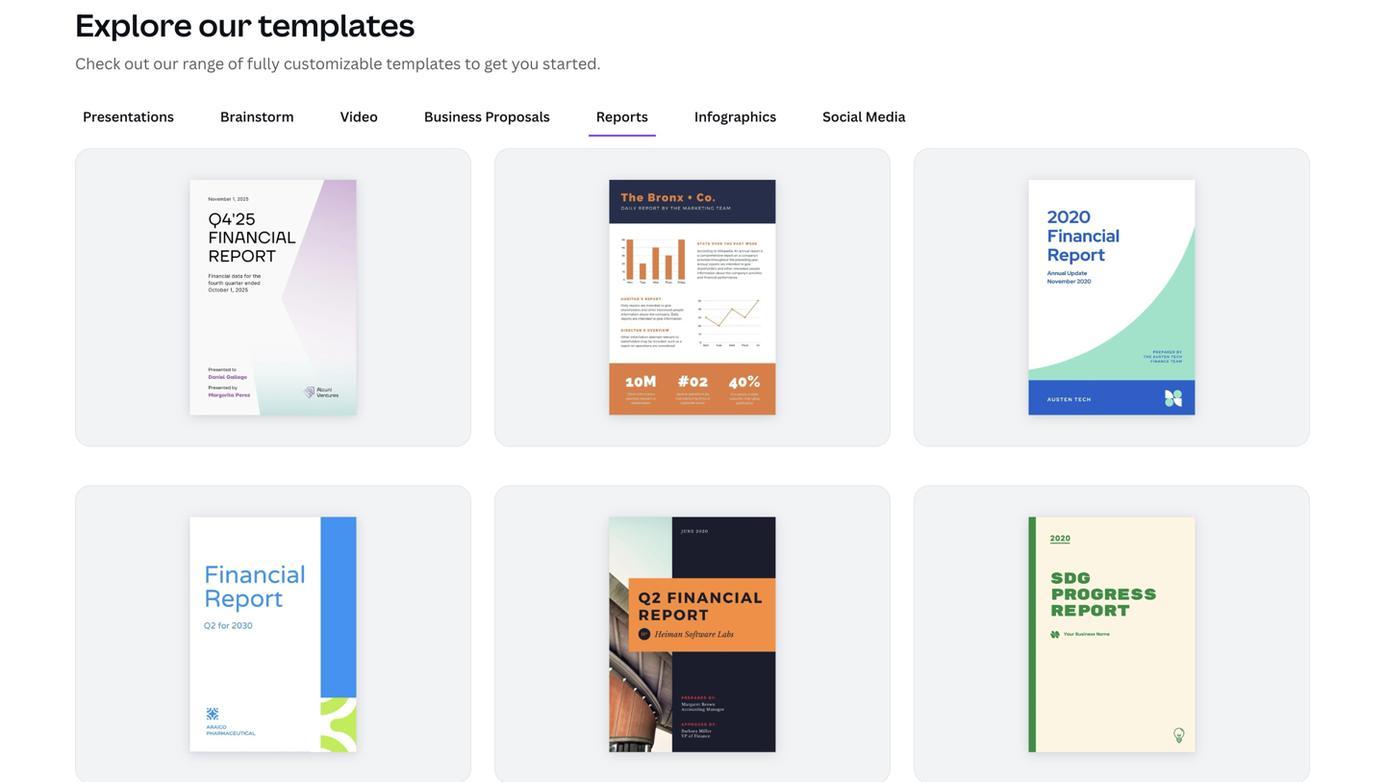 Task type: locate. For each thing, give the bounding box(es) containing it.
media
[[866, 107, 906, 125]]

our right out
[[153, 53, 179, 73]]

templates up customizable
[[258, 4, 415, 46]]

our up of
[[198, 4, 252, 46]]

business proposals
[[424, 107, 550, 125]]

started.
[[543, 53, 601, 73]]

explore our templates check out our range of fully customizable templates to get you started.
[[75, 4, 601, 73]]

range
[[182, 53, 224, 73]]

reports button
[[589, 98, 656, 135]]

infographics button
[[687, 98, 784, 135]]

social media button
[[815, 98, 914, 135]]

you
[[512, 53, 539, 73]]

0 vertical spatial our
[[198, 4, 252, 46]]

our
[[198, 4, 252, 46], [153, 53, 179, 73]]

video
[[340, 107, 378, 125]]

business proposals button
[[417, 98, 558, 135]]

0 horizontal spatial our
[[153, 53, 179, 73]]

blue and green casual corporate digital pharmacy startup financial report image
[[190, 517, 356, 753]]

check
[[75, 53, 121, 73]]

business
[[424, 107, 482, 125]]

templates
[[258, 4, 415, 46], [386, 53, 461, 73]]

proposals
[[485, 107, 550, 125]]

reports
[[596, 107, 649, 125]]

blue lines pattern with orange graphs daily report image
[[610, 180, 776, 415]]

fully
[[247, 53, 280, 73]]

templates left to
[[386, 53, 461, 73]]

1 vertical spatial our
[[153, 53, 179, 73]]



Task type: vqa. For each thing, say whether or not it's contained in the screenshot.
Personal in the beige collage personal scrapbook all about me poster poster by nassyart
no



Task type: describe. For each thing, give the bounding box(es) containing it.
presentations
[[83, 107, 174, 125]]

0 vertical spatial templates
[[258, 4, 415, 46]]

explore
[[75, 4, 192, 46]]

brainstorm
[[220, 107, 294, 125]]

blue and green casual corporate app development financial report image
[[1029, 180, 1196, 415]]

1 vertical spatial templates
[[386, 53, 461, 73]]

green and yellow minimalist monotone business sdg progress report image
[[1029, 517, 1196, 753]]

orange navy modern photo company financial report image
[[610, 517, 776, 753]]

to
[[465, 53, 481, 73]]

out
[[124, 53, 150, 73]]

get
[[484, 53, 508, 73]]

of
[[228, 53, 243, 73]]

presentations button
[[75, 98, 182, 135]]

customizable
[[284, 53, 382, 73]]

video button
[[333, 98, 386, 135]]

social media
[[823, 107, 906, 125]]

social
[[823, 107, 863, 125]]

brainstorm button
[[213, 98, 302, 135]]

1 horizontal spatial our
[[198, 4, 252, 46]]

purple and green gradient financial report report image
[[190, 180, 356, 415]]

infographics
[[695, 107, 777, 125]]



